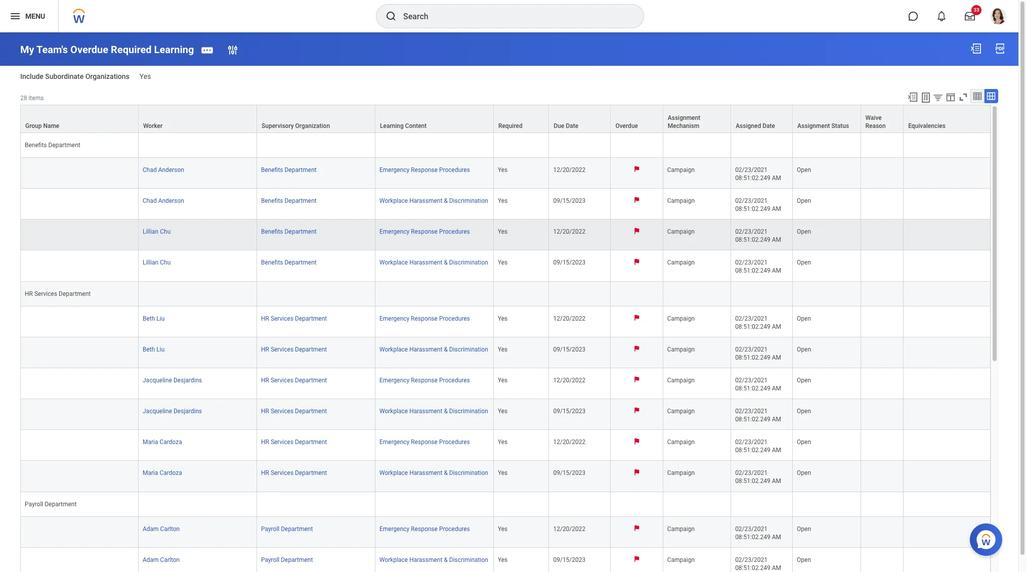Task type: vqa. For each thing, say whether or not it's contained in the screenshot.


Task type: locate. For each thing, give the bounding box(es) containing it.
assignment up mechanism
[[668, 114, 700, 121]]

0 vertical spatial learning
[[154, 43, 194, 56]]

0 vertical spatial beth liu link
[[143, 313, 165, 322]]

28
[[20, 94, 27, 102]]

10 02/23/2021 from the top
[[735, 470, 768, 477]]

open element
[[797, 164, 811, 174], [797, 195, 811, 204], [797, 226, 811, 235], [797, 257, 811, 266], [797, 313, 811, 322], [797, 344, 811, 353], [797, 375, 811, 384], [797, 406, 811, 415], [797, 437, 811, 446], [797, 468, 811, 477], [797, 524, 811, 533], [797, 555, 811, 564]]

8 campaign element from the top
[[667, 406, 695, 415]]

1 vertical spatial payroll department link
[[261, 555, 313, 564]]

5 emergency response procedures from the top
[[380, 439, 470, 446]]

learning
[[154, 43, 194, 56], [380, 122, 404, 129]]

carlton for workplace
[[160, 557, 180, 564]]

0 vertical spatial lillian chu link
[[143, 226, 171, 235]]

1 horizontal spatial date
[[763, 122, 775, 129]]

5 workplace harassment & discrimination from the top
[[380, 470, 488, 477]]

hr for fifth open element from the bottom
[[261, 408, 269, 415]]

inbox large image
[[965, 11, 975, 21]]

campaign for 3rd open element
[[667, 228, 695, 235]]

0 vertical spatial lillian chu
[[143, 228, 171, 235]]

8 open element from the top
[[797, 406, 811, 415]]

services for third open element from the bottom of the my team's overdue required learning main content
[[271, 470, 294, 477]]

0 vertical spatial payroll department link
[[261, 524, 313, 533]]

0 horizontal spatial assignment
[[668, 114, 700, 121]]

campaign element for 5th open element
[[667, 313, 695, 322]]

procedures
[[439, 166, 470, 174], [439, 228, 470, 235], [439, 315, 470, 322], [439, 377, 470, 384], [439, 439, 470, 446], [439, 526, 470, 533]]

1 02/23/2021 08:51:02.249 am from the top
[[735, 166, 781, 182]]

am for 4th open element from the bottom of the my team's overdue required learning main content
[[772, 447, 781, 454]]

0 horizontal spatial overdue
[[70, 43, 108, 56]]

adam carlton link
[[143, 524, 180, 533], [143, 555, 180, 564]]

6 harassment from the top
[[409, 557, 442, 564]]

1 vertical spatial chad
[[143, 197, 157, 204]]

1 horizontal spatial assignment
[[798, 122, 830, 129]]

emergency response procedures for beth liu
[[380, 315, 470, 322]]

7 02/23/2021 from the top
[[735, 377, 768, 384]]

5 workplace from the top
[[380, 470, 408, 477]]

export to excel image left view printable version (pdf) image
[[970, 43, 982, 55]]

1 vertical spatial lillian chu
[[143, 259, 171, 266]]

1 workplace harassment & discrimination link from the top
[[380, 195, 488, 204]]

hr
[[25, 290, 33, 297], [261, 315, 269, 322], [261, 346, 269, 353], [261, 377, 269, 384], [261, 408, 269, 415], [261, 439, 269, 446], [261, 470, 269, 477]]

content
[[405, 122, 427, 129]]

services for 5th open element
[[271, 315, 294, 322]]

02/23/2021 for 7th open element
[[735, 377, 768, 384]]

0 vertical spatial chu
[[160, 228, 171, 235]]

assignment for assignment status
[[798, 122, 830, 129]]

emergency for adam carlton
[[380, 526, 410, 533]]

1 vertical spatial overdue
[[616, 122, 638, 129]]

workplace harassment & discrimination link for maria cardoza
[[380, 468, 488, 477]]

click to view/edit grid preferences image
[[945, 91, 956, 103]]

chu
[[160, 228, 171, 235], [160, 259, 171, 266]]

group name button
[[21, 105, 138, 132]]

emergency response procedures
[[380, 166, 470, 174], [380, 228, 470, 235], [380, 315, 470, 322], [380, 377, 470, 384], [380, 439, 470, 446], [380, 526, 470, 533]]

group name
[[25, 122, 59, 129]]

6 response from the top
[[411, 526, 438, 533]]

0 vertical spatial export to excel image
[[970, 43, 982, 55]]

0 vertical spatial required
[[111, 43, 152, 56]]

procedures for carlton
[[439, 526, 470, 533]]

8 08:51:02.249 from the top
[[735, 416, 771, 423]]

yes for 7th open element
[[498, 377, 508, 384]]

payroll inside row
[[25, 501, 43, 508]]

payroll for workplace harassment & discrimination
[[261, 557, 279, 564]]

supervisory
[[262, 122, 294, 129]]

1 liu from the top
[[157, 315, 165, 322]]

2 chad anderson from the top
[[143, 197, 184, 204]]

discrimination
[[449, 197, 488, 204], [449, 259, 488, 266], [449, 346, 488, 353], [449, 408, 488, 415], [449, 470, 488, 477], [449, 557, 488, 564]]

benefits
[[25, 142, 47, 149], [261, 166, 283, 174], [261, 197, 283, 204], [261, 228, 283, 235], [261, 259, 283, 266]]

1 lillian chu from the top
[[143, 228, 171, 235]]

4 response from the top
[[411, 377, 438, 384]]

due date
[[554, 122, 578, 129]]

08:51:02.249 for 2nd open element from the bottom of the my team's overdue required learning main content
[[735, 534, 771, 541]]

1 vertical spatial assignment
[[798, 122, 830, 129]]

adam
[[143, 526, 159, 533], [143, 557, 159, 564]]

department inside payroll department row
[[45, 501, 77, 508]]

date right due
[[566, 122, 578, 129]]

export to excel image inside toolbar
[[907, 91, 918, 103]]

workplace harassment & discrimination link for jacqueline desjardins
[[380, 406, 488, 415]]

assignment left status
[[798, 122, 830, 129]]

02/23/2021 08:51:02.249 am for first open element
[[735, 166, 781, 182]]

0 horizontal spatial export to excel image
[[907, 91, 918, 103]]

lillian
[[143, 228, 159, 235], [143, 259, 159, 266]]

payroll department link
[[261, 524, 313, 533], [261, 555, 313, 564]]

7 open element from the top
[[797, 375, 811, 384]]

search image
[[385, 10, 397, 22]]

yes
[[140, 73, 151, 81], [498, 166, 508, 174], [498, 197, 508, 204], [498, 228, 508, 235], [498, 259, 508, 266], [498, 315, 508, 322], [498, 346, 508, 353], [498, 377, 508, 384], [498, 408, 508, 415], [498, 439, 508, 446], [498, 470, 508, 477], [498, 526, 508, 533], [498, 557, 508, 564]]

8 row from the top
[[20, 368, 991, 399]]

1 vertical spatial maria
[[143, 470, 158, 477]]

02/23/2021 08:51:02.249 am
[[735, 166, 781, 182], [735, 197, 781, 213], [735, 228, 781, 244], [735, 259, 781, 274], [735, 315, 781, 330], [735, 346, 781, 361], [735, 377, 781, 392], [735, 408, 781, 423], [735, 439, 781, 454], [735, 470, 781, 485], [735, 526, 781, 541], [735, 557, 781, 572]]

8 campaign from the top
[[667, 408, 695, 415]]

1 discrimination from the top
[[449, 197, 488, 204]]

2 adam carlton from the top
[[143, 557, 180, 564]]

emergency response procedures link for beth liu
[[380, 313, 470, 322]]

5 08:51:02.249 from the top
[[735, 323, 771, 330]]

learning content
[[380, 122, 427, 129]]

payroll department inside row
[[25, 501, 77, 508]]

emergency response procedures link for adam carlton
[[380, 524, 470, 533]]

adam carlton
[[143, 526, 180, 533], [143, 557, 180, 564]]

anderson
[[158, 166, 184, 174], [158, 197, 184, 204]]

chad anderson link for emergency
[[143, 164, 184, 174]]

maria
[[143, 439, 158, 446], [143, 470, 158, 477]]

2 beth liu link from the top
[[143, 344, 165, 353]]

workplace for jacqueline desjardins
[[380, 408, 408, 415]]

harassment for chad anderson
[[409, 197, 442, 204]]

chu for emergency
[[160, 228, 171, 235]]

1 vertical spatial beth
[[143, 346, 155, 353]]

0 vertical spatial payroll
[[25, 501, 43, 508]]

09/15/2023 for anderson
[[553, 197, 586, 204]]

0 vertical spatial maria
[[143, 439, 158, 446]]

4 emergency response procedures link from the top
[[380, 375, 470, 384]]

include subordinate organizations element
[[140, 66, 151, 82]]

emergency
[[380, 166, 410, 174], [380, 228, 410, 235], [380, 315, 410, 322], [380, 377, 410, 384], [380, 439, 410, 446], [380, 526, 410, 533]]

4 08:51:02.249 from the top
[[735, 267, 771, 274]]

1 vertical spatial jacqueline desjardins
[[143, 408, 202, 415]]

department inside benefits department row
[[48, 142, 80, 149]]

0 vertical spatial adam
[[143, 526, 159, 533]]

08:51:02.249 for fourth open element from the top
[[735, 267, 771, 274]]

benefits for chad anderson link corresponding to emergency
[[261, 166, 283, 174]]

jacqueline desjardins
[[143, 377, 202, 384], [143, 408, 202, 415]]

1 lillian chu link from the top
[[143, 226, 171, 235]]

cell
[[139, 133, 257, 158], [257, 133, 375, 158], [375, 133, 494, 158], [494, 133, 549, 158], [549, 133, 611, 158], [611, 133, 663, 158], [663, 133, 731, 158], [731, 133, 793, 158], [793, 133, 861, 158], [861, 133, 904, 158], [904, 133, 991, 158], [20, 158, 139, 189], [861, 158, 904, 189], [904, 158, 991, 189], [20, 189, 139, 220], [861, 189, 904, 220], [904, 189, 991, 220], [20, 220, 139, 251], [861, 220, 904, 251], [20, 251, 139, 282], [861, 251, 904, 282], [904, 251, 991, 282], [494, 282, 549, 306], [549, 282, 611, 306], [611, 282, 663, 306], [731, 282, 793, 306], [20, 306, 139, 337], [861, 306, 904, 337], [904, 306, 991, 337], [20, 337, 139, 368], [861, 337, 904, 368], [20, 368, 139, 399], [861, 368, 904, 399], [904, 368, 991, 399], [20, 399, 139, 430], [861, 399, 904, 430], [904, 399, 991, 430], [20, 430, 139, 461], [861, 430, 904, 461], [904, 430, 991, 461], [20, 461, 139, 492], [861, 461, 904, 492], [904, 461, 991, 492], [139, 492, 257, 517], [257, 492, 375, 517], [375, 492, 494, 517], [494, 492, 549, 517], [549, 492, 611, 517], [611, 492, 663, 517], [663, 492, 731, 517], [731, 492, 793, 517], [793, 492, 861, 517], [861, 492, 904, 517], [904, 492, 991, 517], [20, 517, 139, 548], [861, 517, 904, 548], [20, 548, 139, 572], [861, 548, 904, 572]]

emergency response procedures for jacqueline desjardins
[[380, 377, 470, 384]]

benefits department inside row
[[25, 142, 80, 149]]

hr services department for emergency response procedures link corresponding to jacqueline desjardins hr services department link
[[261, 377, 327, 384]]

4 emergency from the top
[[380, 377, 410, 384]]

am for 5th open element
[[772, 323, 781, 330]]

08:51:02.249 for 7th open element
[[735, 385, 771, 392]]

& for anderson
[[444, 197, 448, 204]]

maria cardoza link
[[143, 437, 182, 446], [143, 468, 182, 477]]

workplace harassment & discrimination for beth liu
[[380, 346, 488, 353]]

liu
[[157, 315, 165, 322], [157, 346, 165, 353]]

open for 7th open element
[[797, 377, 811, 384]]

1 procedures from the top
[[439, 166, 470, 174]]

assignment mechanism button
[[663, 105, 731, 132]]

required button
[[494, 105, 549, 132]]

open for first open element
[[797, 166, 811, 174]]

services for fifth open element from the bottom
[[271, 408, 294, 415]]

2 maria cardoza from the top
[[143, 470, 182, 477]]

select to filter grid data image
[[933, 92, 944, 103]]

1 horizontal spatial required
[[498, 122, 523, 129]]

4 workplace harassment & discrimination link from the top
[[380, 406, 488, 415]]

8 02/23/2021 from the top
[[735, 408, 768, 415]]

assigned date button
[[731, 105, 793, 132]]

row
[[20, 105, 991, 133], [20, 158, 991, 189], [20, 189, 991, 220], [20, 220, 991, 251], [20, 251, 991, 282], [20, 306, 991, 337], [20, 337, 991, 368], [20, 368, 991, 399], [20, 399, 991, 430], [20, 430, 991, 461], [20, 461, 991, 492], [20, 517, 991, 548], [20, 548, 991, 572]]

hr services department link for maria cardoza emergency response procedures link
[[261, 437, 327, 446]]

10 02/23/2021 08:51:02.249 am from the top
[[735, 470, 781, 485]]

my team's overdue required learning main content
[[0, 32, 1019, 572]]

my team's overdue required learning link
[[20, 43, 194, 56]]

waive reason button
[[861, 105, 903, 132]]

harassment
[[409, 197, 442, 204], [409, 259, 442, 266], [409, 346, 442, 353], [409, 408, 442, 415], [409, 470, 442, 477], [409, 557, 442, 564]]

4 12/20/2022 from the top
[[553, 377, 586, 384]]

benefits department link
[[261, 164, 317, 174], [261, 195, 317, 204], [261, 226, 317, 235], [261, 257, 317, 266]]

1 chu from the top
[[160, 228, 171, 235]]

4 harassment from the top
[[409, 408, 442, 415]]

equivalencies
[[908, 122, 946, 129]]

2 am from the top
[[772, 206, 781, 213]]

2 open from the top
[[797, 197, 811, 204]]

1 vertical spatial anderson
[[158, 197, 184, 204]]

1 vertical spatial chu
[[160, 259, 171, 266]]

chad anderson
[[143, 166, 184, 174], [143, 197, 184, 204]]

1 chad anderson from the top
[[143, 166, 184, 174]]

emergency response procedures link
[[380, 164, 470, 174], [380, 226, 470, 235], [380, 313, 470, 322], [380, 375, 470, 384], [380, 437, 470, 446], [380, 524, 470, 533]]

1 vertical spatial required
[[498, 122, 523, 129]]

1 jacqueline desjardins from the top
[[143, 377, 202, 384]]

2 vertical spatial payroll
[[261, 557, 279, 564]]

toolbar
[[903, 89, 998, 105]]

0 vertical spatial chad anderson
[[143, 166, 184, 174]]

adam for emergency response procedures
[[143, 526, 159, 533]]

campaign for first open element
[[667, 166, 695, 174]]

payroll department for workplace harassment & discrimination
[[261, 557, 313, 564]]

beth liu
[[143, 315, 165, 322], [143, 346, 165, 353]]

1 vertical spatial chad anderson
[[143, 197, 184, 204]]

assignment
[[668, 114, 700, 121], [798, 122, 830, 129]]

lillian chu link
[[143, 226, 171, 235], [143, 257, 171, 266]]

1 vertical spatial export to excel image
[[907, 91, 918, 103]]

02/23/2021 08:51:02.249 am for 7th open element
[[735, 377, 781, 392]]

export to excel image
[[970, 43, 982, 55], [907, 91, 918, 103]]

organization
[[295, 122, 330, 129]]

campaign for fifth open element from the bottom
[[667, 408, 695, 415]]

benefits department for 3rd open element
[[261, 228, 317, 235]]

mechanism
[[668, 122, 700, 129]]

0 vertical spatial beth
[[143, 315, 155, 322]]

1 vertical spatial jacqueline
[[143, 408, 172, 415]]

1 vertical spatial adam carlton link
[[143, 555, 180, 564]]

3 & from the top
[[444, 346, 448, 353]]

11 open from the top
[[797, 526, 811, 533]]

0 vertical spatial carlton
[[160, 526, 180, 533]]

campaign element for 7th open element
[[667, 375, 695, 384]]

hr services department link for maria cardoza's workplace harassment & discrimination link
[[261, 468, 327, 477]]

2 response from the top
[[411, 228, 438, 235]]

0 vertical spatial anderson
[[158, 166, 184, 174]]

1 vertical spatial beth liu link
[[143, 344, 165, 353]]

date right assigned
[[763, 122, 775, 129]]

2 chu from the top
[[160, 259, 171, 266]]

2 procedures from the top
[[439, 228, 470, 235]]

1 vertical spatial adam
[[143, 557, 159, 564]]

workplace harassment & discrimination link for adam carlton
[[380, 555, 488, 564]]

workplace
[[380, 197, 408, 204], [380, 259, 408, 266], [380, 346, 408, 353], [380, 408, 408, 415], [380, 470, 408, 477], [380, 557, 408, 564]]

payroll
[[25, 501, 43, 508], [261, 526, 279, 533], [261, 557, 279, 564]]

0 vertical spatial chad anderson link
[[143, 164, 184, 174]]

harassment for jacqueline desjardins
[[409, 408, 442, 415]]

team's
[[36, 43, 68, 56]]

08:51:02.249 for third open element from the bottom of the my team's overdue required learning main content
[[735, 478, 771, 485]]

chad anderson link
[[143, 164, 184, 174], [143, 195, 184, 204]]

02/23/2021
[[735, 166, 768, 174], [735, 197, 768, 204], [735, 228, 768, 235], [735, 259, 768, 266], [735, 315, 768, 322], [735, 346, 768, 353], [735, 377, 768, 384], [735, 408, 768, 415], [735, 439, 768, 446], [735, 470, 768, 477], [735, 526, 768, 533], [735, 557, 768, 564]]

1 vertical spatial carlton
[[160, 557, 180, 564]]

6 & from the top
[[444, 557, 448, 564]]

workplace harassment & discrimination
[[380, 197, 488, 204], [380, 259, 488, 266], [380, 346, 488, 353], [380, 408, 488, 415], [380, 470, 488, 477], [380, 557, 488, 564]]

0 horizontal spatial learning
[[154, 43, 194, 56]]

required
[[111, 43, 152, 56], [498, 122, 523, 129]]

response
[[411, 166, 438, 174], [411, 228, 438, 235], [411, 315, 438, 322], [411, 377, 438, 384], [411, 439, 438, 446], [411, 526, 438, 533]]

10 campaign element from the top
[[667, 468, 695, 477]]

0 horizontal spatial date
[[566, 122, 578, 129]]

4 am from the top
[[772, 267, 781, 274]]

discrimination for maria cardoza
[[449, 470, 488, 477]]

02/23/2021 08:51:02.249 am for 3rd open element
[[735, 228, 781, 244]]

2 row from the top
[[20, 158, 991, 189]]

6 workplace harassment & discrimination link from the top
[[380, 555, 488, 564]]

1 beth liu from the top
[[143, 315, 165, 322]]

carlton
[[160, 526, 180, 533], [160, 557, 180, 564]]

worker button
[[139, 105, 257, 132]]

12/20/2022 for carlton
[[553, 526, 586, 533]]

campaign element for fifth open element from the bottom
[[667, 406, 695, 415]]

services
[[34, 290, 57, 297], [271, 315, 294, 322], [271, 346, 294, 353], [271, 377, 294, 384], [271, 408, 294, 415], [271, 439, 294, 446], [271, 470, 294, 477]]

status
[[832, 122, 849, 129]]

6 procedures from the top
[[439, 526, 470, 533]]

2 09/15/2023 from the top
[[553, 259, 586, 266]]

campaign for 4th open element from the bottom of the my team's overdue required learning main content
[[667, 439, 695, 446]]

11 campaign from the top
[[667, 526, 695, 533]]

2 emergency response procedures link from the top
[[380, 226, 470, 235]]

1 jacqueline from the top
[[143, 377, 172, 384]]

7 campaign from the top
[[667, 377, 695, 384]]

1 carlton from the top
[[160, 526, 180, 533]]

0 vertical spatial adam carlton
[[143, 526, 180, 533]]

worker
[[143, 122, 163, 129]]

1 desjardins from the top
[[174, 377, 202, 384]]

beth for workplace harassment & discrimination
[[143, 346, 155, 353]]

1 vertical spatial payroll
[[261, 526, 279, 533]]

12 campaign element from the top
[[667, 555, 695, 564]]

11 02/23/2021 08:51:02.249 am from the top
[[735, 526, 781, 541]]

1 vertical spatial maria cardoza link
[[143, 468, 182, 477]]

overdue up include subordinate organizations
[[70, 43, 108, 56]]

1 am from the top
[[772, 175, 781, 182]]

my team's overdue required learning
[[20, 43, 194, 56]]

Search Workday  search field
[[403, 5, 623, 27]]

lillian chu for workplace
[[143, 259, 171, 266]]

11 08:51:02.249 from the top
[[735, 534, 771, 541]]

1 vertical spatial beth liu
[[143, 346, 165, 353]]

department
[[48, 142, 80, 149], [285, 166, 317, 174], [285, 197, 317, 204], [285, 228, 317, 235], [285, 259, 317, 266], [59, 290, 91, 297], [295, 315, 327, 322], [295, 346, 327, 353], [295, 377, 327, 384], [295, 408, 327, 415], [295, 439, 327, 446], [295, 470, 327, 477], [45, 501, 77, 508], [281, 526, 313, 533], [281, 557, 313, 564]]

0 vertical spatial assignment
[[668, 114, 700, 121]]

1 vertical spatial maria cardoza
[[143, 470, 182, 477]]

09/15/2023 for liu
[[553, 346, 586, 353]]

0 vertical spatial beth liu
[[143, 315, 165, 322]]

1 vertical spatial chad anderson link
[[143, 195, 184, 204]]

12/20/2022
[[553, 166, 586, 174], [553, 228, 586, 235], [553, 315, 586, 322], [553, 377, 586, 384], [553, 439, 586, 446], [553, 526, 586, 533]]

3 workplace from the top
[[380, 346, 408, 353]]

1 horizontal spatial overdue
[[616, 122, 638, 129]]

anderson for workplace
[[158, 197, 184, 204]]

0 vertical spatial chad
[[143, 166, 157, 174]]

open for fifth open element from the bottom
[[797, 408, 811, 415]]

1 campaign from the top
[[667, 166, 695, 174]]

0 vertical spatial overdue
[[70, 43, 108, 56]]

& for desjardins
[[444, 408, 448, 415]]

date
[[566, 122, 578, 129], [763, 122, 775, 129]]

1 vertical spatial liu
[[157, 346, 165, 353]]

workplace harassment & discrimination link
[[380, 195, 488, 204], [380, 257, 488, 266], [380, 344, 488, 353], [380, 406, 488, 415], [380, 468, 488, 477], [380, 555, 488, 564]]

payroll department for emergency response procedures
[[261, 526, 313, 533]]

1 payroll department link from the top
[[261, 524, 313, 533]]

waive
[[866, 114, 882, 121]]

0 vertical spatial jacqueline
[[143, 377, 172, 384]]

3 campaign element from the top
[[667, 226, 695, 235]]

3 response from the top
[[411, 315, 438, 322]]

7 open from the top
[[797, 377, 811, 384]]

1 horizontal spatial export to excel image
[[970, 43, 982, 55]]

0 vertical spatial liu
[[157, 315, 165, 322]]

overdue inside "overdue" popup button
[[616, 122, 638, 129]]

department inside hr services department row
[[59, 290, 91, 297]]

1 horizontal spatial learning
[[380, 122, 404, 129]]

0 vertical spatial maria cardoza link
[[143, 437, 182, 446]]

1 vertical spatial jacqueline desjardins link
[[143, 406, 202, 415]]

am for 7th open element
[[772, 385, 781, 392]]

yes for fifth open element from the bottom
[[498, 408, 508, 415]]

0 vertical spatial maria cardoza
[[143, 439, 182, 446]]

8 am from the top
[[772, 416, 781, 423]]

jacqueline desjardins link for workplace
[[143, 406, 202, 415]]

export to excel image left export to worksheets icon
[[907, 91, 918, 103]]

3 procedures from the top
[[439, 315, 470, 322]]

4 02/23/2021 08:51:02.249 am from the top
[[735, 259, 781, 274]]

3 open from the top
[[797, 228, 811, 235]]

maria cardoza
[[143, 439, 182, 446], [143, 470, 182, 477]]

12/20/2022 for liu
[[553, 315, 586, 322]]

02/23/2021 for 3rd open element
[[735, 228, 768, 235]]

0 vertical spatial lillian
[[143, 228, 159, 235]]

am for fourth open element from the top
[[772, 267, 781, 274]]

maria for workplace harassment & discrimination
[[143, 470, 158, 477]]

1 vertical spatial payroll department
[[261, 526, 313, 533]]

lillian for workplace harassment & discrimination
[[143, 259, 159, 266]]

overdue right due date popup button
[[616, 122, 638, 129]]

2 beth liu from the top
[[143, 346, 165, 353]]

0 vertical spatial desjardins
[[174, 377, 202, 384]]

discrimination for jacqueline desjardins
[[449, 408, 488, 415]]

required inside popup button
[[498, 122, 523, 129]]

open
[[797, 166, 811, 174], [797, 197, 811, 204], [797, 228, 811, 235], [797, 259, 811, 266], [797, 315, 811, 322], [797, 346, 811, 353], [797, 377, 811, 384], [797, 408, 811, 415], [797, 439, 811, 446], [797, 470, 811, 477], [797, 526, 811, 533], [797, 557, 811, 564]]

1 chad from the top
[[143, 166, 157, 174]]

overdue
[[70, 43, 108, 56], [616, 122, 638, 129]]

2 lillian from the top
[[143, 259, 159, 266]]

5 open element from the top
[[797, 313, 811, 322]]

campaign element
[[667, 164, 695, 174], [667, 195, 695, 204], [667, 226, 695, 235], [667, 257, 695, 266], [667, 313, 695, 322], [667, 344, 695, 353], [667, 375, 695, 384], [667, 406, 695, 415], [667, 437, 695, 446], [667, 468, 695, 477], [667, 524, 695, 533], [667, 555, 695, 564]]

jacqueline desjardins for emergency
[[143, 377, 202, 384]]

chad
[[143, 166, 157, 174], [143, 197, 157, 204]]

payroll department
[[25, 501, 77, 508], [261, 526, 313, 533], [261, 557, 313, 564]]

response for jacqueline desjardins
[[411, 377, 438, 384]]

required up include subordinate organizations element
[[111, 43, 152, 56]]

beth
[[143, 315, 155, 322], [143, 346, 155, 353]]

1 vertical spatial adam carlton
[[143, 557, 180, 564]]

am
[[772, 175, 781, 182], [772, 206, 781, 213], [772, 236, 781, 244], [772, 267, 781, 274], [772, 323, 781, 330], [772, 354, 781, 361], [772, 385, 781, 392], [772, 416, 781, 423], [772, 447, 781, 454], [772, 478, 781, 485], [772, 534, 781, 541], [772, 565, 781, 572]]

3 benefits department link from the top
[[261, 226, 317, 235]]

1 vertical spatial desjardins
[[174, 408, 202, 415]]

cardoza
[[160, 439, 182, 446], [160, 470, 182, 477]]

3 09/15/2023 from the top
[[553, 346, 586, 353]]

benefits department
[[25, 142, 80, 149], [261, 166, 317, 174], [261, 197, 317, 204], [261, 228, 317, 235], [261, 259, 317, 266]]

1 08:51:02.249 from the top
[[735, 175, 771, 182]]

1 workplace harassment & discrimination from the top
[[380, 197, 488, 204]]

1 date from the left
[[566, 122, 578, 129]]

hr services department
[[25, 290, 91, 297], [261, 315, 327, 322], [261, 346, 327, 353], [261, 377, 327, 384], [261, 408, 327, 415], [261, 439, 327, 446], [261, 470, 327, 477]]

required up benefits department row
[[498, 122, 523, 129]]

2 vertical spatial payroll department
[[261, 557, 313, 564]]

services for 4th open element from the bottom of the my team's overdue required learning main content
[[271, 439, 294, 446]]

hr services department for hr services department link related to beth liu emergency response procedures link
[[261, 315, 327, 322]]

desjardins
[[174, 377, 202, 384], [174, 408, 202, 415]]

6 09/15/2023 from the top
[[553, 557, 586, 564]]

group
[[25, 122, 42, 129]]

5 row from the top
[[20, 251, 991, 282]]

beth liu link
[[143, 313, 165, 322], [143, 344, 165, 353]]

0 horizontal spatial required
[[111, 43, 152, 56]]

workplace harassment & discrimination link for lillian chu
[[380, 257, 488, 266]]

6 emergency response procedures from the top
[[380, 526, 470, 533]]

02/23/2021 08:51:02.249 am for third open element from the bottom of the my team's overdue required learning main content
[[735, 470, 781, 485]]

0 vertical spatial cardoza
[[160, 439, 182, 446]]

emergency response procedures link for jacqueline desjardins
[[380, 375, 470, 384]]

learning inside popup button
[[380, 122, 404, 129]]

5 02/23/2021 08:51:02.249 am from the top
[[735, 315, 781, 330]]

emergency response procedures for lillian chu
[[380, 228, 470, 235]]

1 vertical spatial lillian
[[143, 259, 159, 266]]

assignment status
[[798, 122, 849, 129]]

benefits department link for workplace harassment & discrimination link associated with chad anderson
[[261, 195, 317, 204]]

1 vertical spatial learning
[[380, 122, 404, 129]]

my
[[20, 43, 34, 56]]

harassment for lillian chu
[[409, 259, 442, 266]]

1 hr services department link from the top
[[261, 313, 327, 322]]

1 vertical spatial lillian chu link
[[143, 257, 171, 266]]

09/15/2023
[[553, 197, 586, 204], [553, 259, 586, 266], [553, 346, 586, 353], [553, 408, 586, 415], [553, 470, 586, 477], [553, 557, 586, 564]]

4 campaign from the top
[[667, 259, 695, 266]]

2 chad anderson link from the top
[[143, 195, 184, 204]]

5 12/20/2022 from the top
[[553, 439, 586, 446]]

1 response from the top
[[411, 166, 438, 174]]

payroll department row
[[20, 492, 991, 517]]

am for 2nd open element from the bottom of the my team's overdue required learning main content
[[772, 534, 781, 541]]

0 vertical spatial jacqueline desjardins link
[[143, 375, 202, 384]]

11 am from the top
[[772, 534, 781, 541]]

desjardins for emergency
[[174, 377, 202, 384]]

& for cardoza
[[444, 470, 448, 477]]

procedures for cardoza
[[439, 439, 470, 446]]

4 hr services department link from the top
[[261, 406, 327, 415]]

reason
[[866, 122, 886, 129]]

02/23/2021 08:51:02.249 am for 4th open element from the bottom of the my team's overdue required learning main content
[[735, 439, 781, 454]]

0 vertical spatial jacqueline desjardins
[[143, 377, 202, 384]]

workplace harassment & discrimination for adam carlton
[[380, 557, 488, 564]]

0 vertical spatial adam carlton link
[[143, 524, 180, 533]]

1 vertical spatial cardoza
[[160, 470, 182, 477]]

0 vertical spatial payroll department
[[25, 501, 77, 508]]

hr services department link
[[261, 313, 327, 322], [261, 344, 327, 353], [261, 375, 327, 384], [261, 406, 327, 415], [261, 437, 327, 446], [261, 468, 327, 477]]



Task type: describe. For each thing, give the bounding box(es) containing it.
yes for first open element
[[498, 166, 508, 174]]

02/23/2021 for fourth open element from the top
[[735, 259, 768, 266]]

adam for workplace harassment & discrimination
[[143, 557, 159, 564]]

lillian chu link for emergency
[[143, 226, 171, 235]]

menu
[[25, 12, 45, 20]]

28 items
[[20, 94, 44, 102]]

campaign for 7th open element from the bottom
[[667, 346, 695, 353]]

2 campaign element from the top
[[667, 195, 695, 204]]

benefits for chad anderson link related to workplace
[[261, 197, 283, 204]]

campaign element for first open element
[[667, 164, 695, 174]]

jacqueline for workplace harassment & discrimination
[[143, 408, 172, 415]]

09/15/2023 for cardoza
[[553, 470, 586, 477]]

4 row from the top
[[20, 220, 991, 251]]

12 open element from the top
[[797, 555, 811, 564]]

liu for emergency
[[157, 315, 165, 322]]

justify image
[[9, 10, 21, 22]]

workplace for chad anderson
[[380, 197, 408, 204]]

open for 3rd open element
[[797, 228, 811, 235]]

date for due date
[[566, 122, 578, 129]]

maria cardoza link for emergency
[[143, 437, 182, 446]]

waive reason
[[866, 114, 886, 129]]

09/15/2023 for carlton
[[553, 557, 586, 564]]

items
[[29, 94, 44, 102]]

fullscreen image
[[958, 91, 969, 103]]

11 open element from the top
[[797, 524, 811, 533]]

jacqueline desjardins link for emergency
[[143, 375, 202, 384]]

2 open element from the top
[[797, 195, 811, 204]]

12 02/23/2021 08:51:02.249 am from the top
[[735, 557, 781, 572]]

beth for emergency response procedures
[[143, 315, 155, 322]]

hr services department for hr services department link corresponding to jacqueline desjardins workplace harassment & discrimination link
[[261, 408, 327, 415]]

due date button
[[549, 105, 611, 132]]

learning content button
[[375, 105, 493, 132]]

adam carlton link for emergency
[[143, 524, 180, 533]]

hr for 5th open element
[[261, 315, 269, 322]]

& for chu
[[444, 259, 448, 266]]

am for 3rd open element
[[772, 236, 781, 244]]

hr inside row
[[25, 290, 33, 297]]

hr for 7th open element
[[261, 377, 269, 384]]

workplace harassment & discrimination link for beth liu
[[380, 344, 488, 353]]

discrimination for beth liu
[[449, 346, 488, 353]]

row containing assignment mechanism
[[20, 105, 991, 133]]

10 row from the top
[[20, 430, 991, 461]]

response for maria cardoza
[[411, 439, 438, 446]]

3 open element from the top
[[797, 226, 811, 235]]

yes for 2nd open element from the bottom of the my team's overdue required learning main content
[[498, 526, 508, 533]]

12/20/2022 for anderson
[[553, 166, 586, 174]]

campaign element for 7th open element from the bottom
[[667, 344, 695, 353]]

export to worksheets image
[[920, 91, 932, 104]]

name
[[43, 122, 59, 129]]

12 am from the top
[[772, 565, 781, 572]]

12 campaign from the top
[[667, 557, 695, 564]]

open for 5th open element
[[797, 315, 811, 322]]

9 row from the top
[[20, 399, 991, 430]]

am for first open element
[[772, 175, 781, 182]]

02/23/2021 08:51:02.249 am for 5th open element
[[735, 315, 781, 330]]

12 08:51:02.249 from the top
[[735, 565, 771, 572]]

equivalencies button
[[904, 105, 990, 132]]

campaign for 5th open element
[[667, 315, 695, 322]]

benefits department link for workplace harassment & discrimination link for lillian chu
[[261, 257, 317, 266]]

yes for fourth open element from the top
[[498, 259, 508, 266]]

2 02/23/2021 from the top
[[735, 197, 768, 204]]

notifications large image
[[937, 11, 947, 21]]

33 button
[[959, 5, 982, 27]]

emergency for jacqueline desjardins
[[380, 377, 410, 384]]

33
[[974, 7, 980, 13]]

procedures for desjardins
[[439, 377, 470, 384]]

12 row from the top
[[20, 517, 991, 548]]

campaign element for third open element from the bottom of the my team's overdue required learning main content
[[667, 468, 695, 477]]

7 row from the top
[[20, 337, 991, 368]]

10 open element from the top
[[797, 468, 811, 477]]

hr services department row
[[20, 282, 991, 306]]

include
[[20, 73, 43, 81]]

services for 7th open element from the bottom
[[271, 346, 294, 353]]

yes for 4th open element from the bottom of the my team's overdue required learning main content
[[498, 439, 508, 446]]

benefits department row
[[20, 133, 991, 158]]

2 campaign from the top
[[667, 197, 695, 204]]

workplace for beth liu
[[380, 346, 408, 353]]

benefits department for first open element
[[261, 166, 317, 174]]

beth liu link for emergency
[[143, 313, 165, 322]]

payroll for emergency response procedures
[[261, 526, 279, 533]]

toolbar inside my team's overdue required learning main content
[[903, 89, 998, 105]]

profile logan mcneil image
[[990, 8, 1007, 26]]

desjardins for workplace
[[174, 408, 202, 415]]

am for third open element from the bottom of the my team's overdue required learning main content
[[772, 478, 781, 485]]

11 row from the top
[[20, 461, 991, 492]]

hr services department for hr services department link for maria cardoza's workplace harassment & discrimination link
[[261, 470, 327, 477]]

13 row from the top
[[20, 548, 991, 572]]

benefits department link for lillian chu's emergency response procedures link
[[261, 226, 317, 235]]

supervisory organization
[[262, 122, 330, 129]]

hr services department link for workplace harassment & discrimination link associated with beth liu
[[261, 344, 327, 353]]

campaign for 2nd open element from the bottom of the my team's overdue required learning main content
[[667, 526, 695, 533]]

export to excel image for view printable version (pdf) image
[[970, 43, 982, 55]]

discrimination for chad anderson
[[449, 197, 488, 204]]

workplace harassment & discrimination for maria cardoza
[[380, 470, 488, 477]]

harassment for maria cardoza
[[409, 470, 442, 477]]

02/23/2021 08:51:02.249 am for 7th open element from the bottom
[[735, 346, 781, 361]]

02/23/2021 for 4th open element from the bottom of the my team's overdue required learning main content
[[735, 439, 768, 446]]

1 open element from the top
[[797, 164, 811, 174]]

response for adam carlton
[[411, 526, 438, 533]]

emergency response procedures for maria cardoza
[[380, 439, 470, 446]]

6 open element from the top
[[797, 344, 811, 353]]

assignment status button
[[793, 105, 861, 132]]

due
[[554, 122, 564, 129]]

subordinate
[[45, 73, 84, 81]]

hr services department link for jacqueline desjardins workplace harassment & discrimination link
[[261, 406, 327, 415]]

procedures for chu
[[439, 228, 470, 235]]

emergency response procedures for chad anderson
[[380, 166, 470, 174]]

2 08:51:02.249 from the top
[[735, 206, 771, 213]]

services inside row
[[34, 290, 57, 297]]

overdue button
[[611, 105, 663, 132]]

6 row from the top
[[20, 306, 991, 337]]

response for lillian chu
[[411, 228, 438, 235]]

open for 7th open element from the bottom
[[797, 346, 811, 353]]

workplace for lillian chu
[[380, 259, 408, 266]]

12/20/2022 for desjardins
[[553, 377, 586, 384]]

payroll department link for emergency
[[261, 524, 313, 533]]

open for 1st open element from the bottom
[[797, 557, 811, 564]]

campaign for 7th open element
[[667, 377, 695, 384]]

supervisory organization button
[[257, 105, 375, 132]]

am for 7th open element from the bottom
[[772, 354, 781, 361]]

payroll department link for workplace
[[261, 555, 313, 564]]

chad anderson for emergency
[[143, 166, 184, 174]]

include subordinate organizations
[[20, 73, 129, 81]]

02/23/2021 for 2nd open element from the bottom of the my team's overdue required learning main content
[[735, 526, 768, 533]]

campaign for third open element from the bottom of the my team's overdue required learning main content
[[667, 470, 695, 477]]

table image
[[973, 91, 983, 101]]

organizations
[[85, 73, 129, 81]]

08:51:02.249 for 4th open element from the bottom of the my team's overdue required learning main content
[[735, 447, 771, 454]]

2 02/23/2021 08:51:02.249 am from the top
[[735, 197, 781, 213]]

campaign element for 3rd open element
[[667, 226, 695, 235]]

view printable version (pdf) image
[[994, 43, 1007, 55]]

date for assigned date
[[763, 122, 775, 129]]

08:51:02.249 for fifth open element from the bottom
[[735, 416, 771, 423]]

menu button
[[0, 0, 58, 32]]

hr services department inside row
[[25, 290, 91, 297]]

discrimination for lillian chu
[[449, 259, 488, 266]]

assigned
[[736, 122, 761, 129]]

3 row from the top
[[20, 189, 991, 220]]

assignment mechanism
[[668, 114, 700, 129]]

02/23/2021 08:51:02.249 am for fourth open element from the top
[[735, 259, 781, 274]]

9 open element from the top
[[797, 437, 811, 446]]

hr services department for hr services department link associated with maria cardoza emergency response procedures link
[[261, 439, 327, 446]]

12 02/23/2021 from the top
[[735, 557, 768, 564]]

workplace harassment & discrimination link for chad anderson
[[380, 195, 488, 204]]

assigned date
[[736, 122, 775, 129]]

beth liu for workplace
[[143, 346, 165, 353]]

assignment for assignment mechanism
[[668, 114, 700, 121]]

change selection image
[[227, 44, 239, 56]]

4 open element from the top
[[797, 257, 811, 266]]

expand table image
[[986, 91, 996, 101]]



